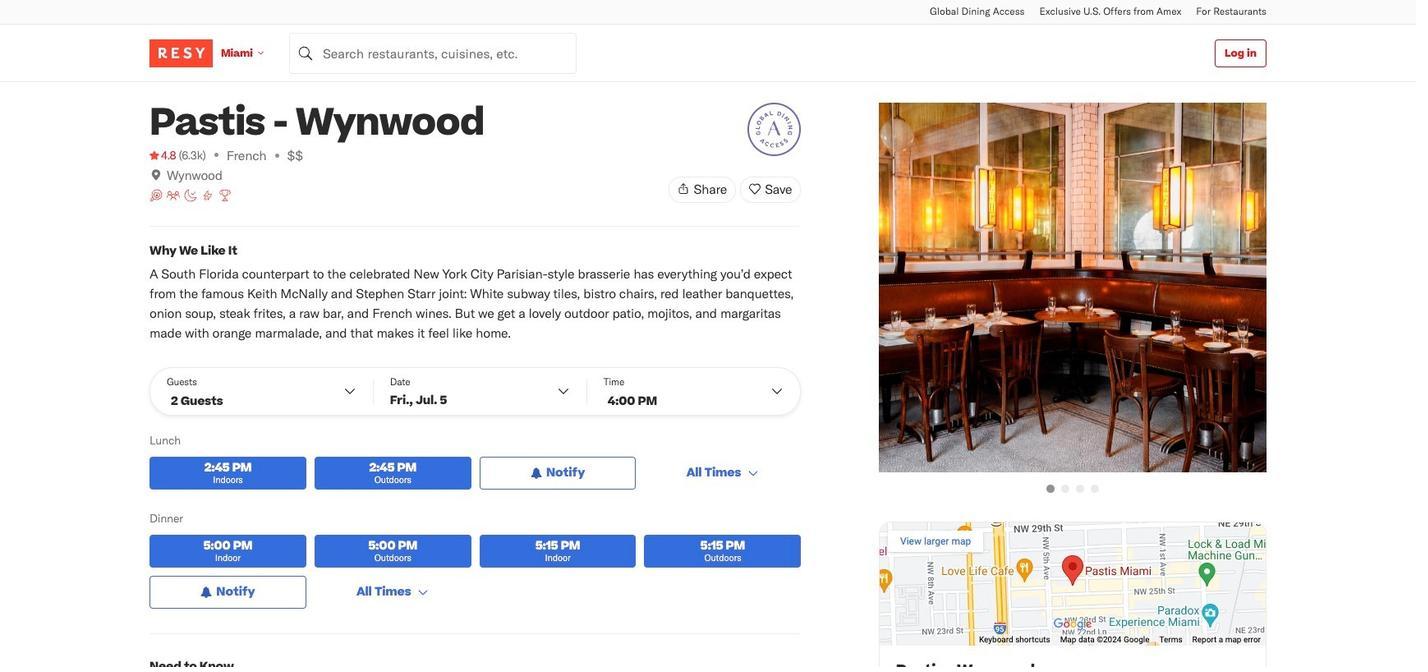 Task type: vqa. For each thing, say whether or not it's contained in the screenshot.
"Search restaurants, cuisines, etc." "Text Field"
yes



Task type: describe. For each thing, give the bounding box(es) containing it.
Search restaurants, cuisines, etc. text field
[[289, 32, 577, 74]]



Task type: locate. For each thing, give the bounding box(es) containing it.
4.8 out of 5 stars image
[[150, 147, 176, 164]]

None field
[[289, 32, 577, 74]]



